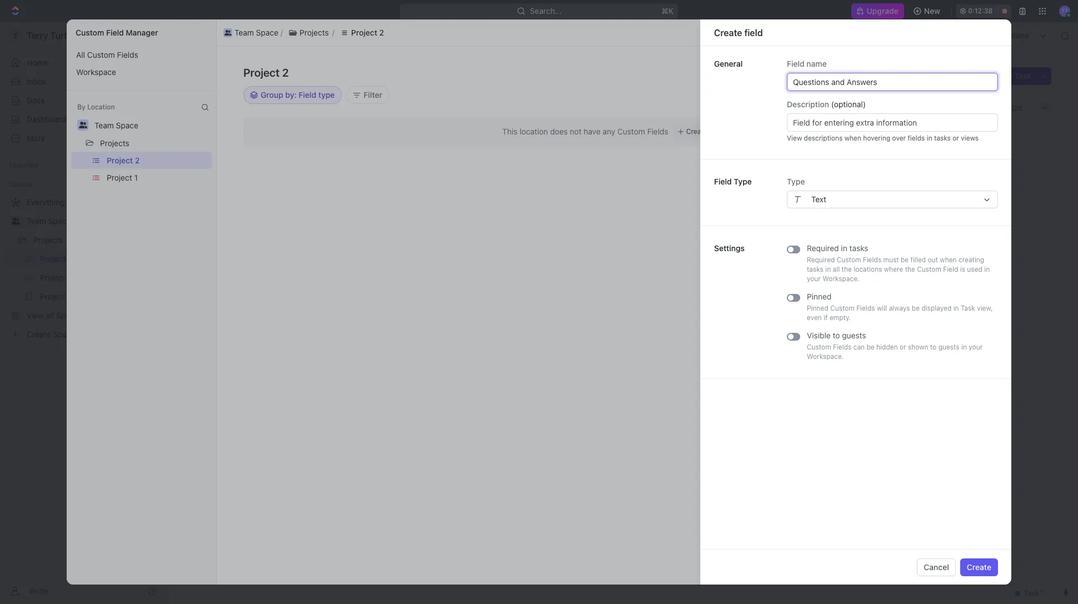 Task type: vqa. For each thing, say whether or not it's contained in the screenshot.
1st 24 from the bottom
yes



Task type: locate. For each thing, give the bounding box(es) containing it.
2 24 from the top
[[909, 123, 918, 132]]

1 pinned from the top
[[808, 292, 832, 301]]

add description button
[[168, 419, 638, 437]]

to do down where
[[876, 275, 896, 283]]

project
[[351, 28, 378, 37], [307, 31, 333, 40], [252, 42, 278, 51], [193, 66, 243, 85], [244, 66, 280, 79], [107, 156, 133, 165], [107, 173, 132, 182]]

field inside button
[[886, 68, 902, 77]]

24 mins down search... text box
[[909, 106, 934, 114]]

tree inside sidebar navigation
[[4, 194, 161, 344]]

send button
[[907, 547, 939, 565]]

team space right user group icon
[[27, 216, 71, 226]]

0 horizontal spatial team space link
[[27, 212, 159, 230]]

locations
[[854, 265, 883, 274]]

0 horizontal spatial do
[[217, 263, 228, 271]]

create for one
[[687, 127, 708, 136]]

field type
[[715, 177, 752, 186]]

task sidebar content section
[[717, 61, 951, 577]]

in progress up all
[[827, 248, 866, 256]]

workspace. down visible on the right bottom of page
[[808, 353, 844, 361]]

tasks left all
[[808, 265, 824, 274]]

2 horizontal spatial do
[[887, 275, 896, 283]]

1 horizontal spatial your
[[970, 343, 983, 352]]

1 vertical spatial 23
[[909, 248, 918, 256]]

1 vertical spatial 24
[[909, 123, 918, 132]]

team space button down location on the top of page
[[90, 116, 143, 134]]

favorites
[[9, 161, 38, 170]]

guests up can
[[843, 331, 867, 340]]

pinned
[[808, 292, 832, 301], [808, 304, 829, 313]]

be inside visible to guests custom fields can be hidden or shown to guests in your workspace.
[[867, 343, 875, 352]]

field inside button
[[963, 68, 979, 77]]

tree
[[4, 194, 161, 344]]

0 vertical spatial required
[[808, 244, 840, 253]]

1 horizontal spatial task
[[1015, 71, 1032, 81]]

2 23 from the top
[[909, 248, 918, 256]]

2 type from the left
[[788, 177, 806, 186]]

0 vertical spatial 23
[[909, 186, 918, 194]]

spaces
[[9, 180, 32, 189]]

1 horizontal spatial be
[[902, 256, 909, 264]]

1 horizontal spatial team space button
[[221, 26, 281, 39]]

1 vertical spatial to do
[[206, 263, 228, 271]]

mins down 'fields'
[[920, 186, 934, 194]]

field
[[745, 28, 763, 38], [886, 68, 902, 77], [963, 68, 979, 77]]

your inside required in tasks required custom fields must be filled out when creating tasks in all the locations where the custom field is used in your workspace.
[[808, 275, 821, 283]]

you changed status from
[[740, 168, 820, 176]]

1 horizontal spatial do
[[855, 123, 864, 132]]

2 horizontal spatial add
[[999, 71, 1013, 81]]

fields left team space, , element
[[117, 50, 138, 60]]

create left one
[[687, 127, 708, 136]]

0 vertical spatial team space
[[235, 28, 279, 37]]

task
[[1015, 71, 1032, 81], [962, 304, 976, 313]]

0 vertical spatial workspace.
[[823, 275, 860, 283]]

required in tasks required custom fields must be filled out when creating tasks in all the locations where the custom field is used in your workspace.
[[808, 244, 991, 283]]

location
[[87, 103, 115, 111]]

fields up locations
[[864, 256, 882, 264]]

in down com
[[829, 186, 834, 194]]

create new field
[[920, 68, 979, 77]]

list containing all custom fields
[[67, 46, 216, 81]]

fields left will
[[857, 304, 876, 313]]

0 vertical spatial 24 mins
[[909, 106, 934, 114]]

add left description
[[185, 423, 200, 433]]

or inside visible to guests custom fields can be hidden or shown to guests in your workspace.
[[900, 343, 907, 352]]

1 vertical spatial pinned
[[808, 304, 829, 313]]

24 down search... text box
[[909, 106, 918, 114]]

1 vertical spatial or
[[900, 343, 907, 352]]

0 vertical spatial your
[[808, 275, 821, 283]]

5 changed from the top
[[753, 275, 780, 283]]

add left existing
[[839, 68, 853, 77]]

0 horizontal spatial add
[[185, 423, 200, 433]]

2 vertical spatial 23 mins
[[909, 275, 934, 283]]

0 vertical spatial pinned
[[808, 292, 832, 301]]

required
[[808, 244, 840, 253], [808, 256, 836, 264]]

field
[[106, 28, 124, 37], [788, 59, 805, 68], [715, 177, 732, 186], [944, 265, 959, 274]]

1 horizontal spatial guests
[[939, 343, 960, 352]]

to do up eloisefrancis23@gmail. in the top of the page
[[844, 123, 864, 132]]

1 horizontal spatial project 2 button
[[335, 26, 390, 39]]

1 horizontal spatial team space link
[[173, 29, 234, 42]]

gantt
[[378, 103, 398, 112]]

eloisefrancis23@gmail.
[[819, 141, 895, 150]]

0 vertical spatial list
[[221, 26, 992, 39]]

manager
[[126, 28, 158, 37]]

1 horizontal spatial field
[[886, 68, 902, 77]]

24 up 'fields'
[[909, 123, 918, 132]]

do up 8686faf0v
[[217, 263, 228, 271]]

add for add task
[[999, 71, 1013, 81]]

team space down location on the top of page
[[95, 121, 138, 130]]

23 mins right must
[[909, 248, 934, 256]]

do up eloisefrancis23@gmail. in the top of the page
[[855, 123, 864, 132]]

field for add existing field
[[886, 68, 902, 77]]

mins up 12 mins
[[920, 275, 934, 283]]

1 vertical spatial be
[[913, 304, 920, 313]]

2 vertical spatial you
[[740, 248, 751, 256]]

workspace.
[[823, 275, 860, 283], [808, 353, 844, 361]]

0 horizontal spatial type
[[734, 177, 752, 186]]

in right the displayed
[[954, 304, 960, 313]]

1 vertical spatial 23 mins
[[909, 248, 934, 256]]

1 changed from the top
[[753, 123, 780, 132]]

when left hovering
[[845, 134, 862, 142]]

automations button
[[978, 27, 1036, 44]]

23 down 'fields'
[[909, 186, 918, 194]]

1 you from the top
[[740, 168, 751, 176]]

1 the from the left
[[842, 265, 853, 274]]

your left complete
[[808, 275, 821, 283]]

tasks right 'fields'
[[935, 134, 952, 142]]

your down view,
[[970, 343, 983, 352]]

1 vertical spatial your
[[970, 343, 983, 352]]

or for when
[[953, 134, 960, 142]]

guests right the shown
[[939, 343, 960, 352]]

be down the 12
[[913, 304, 920, 313]]

by location
[[77, 103, 115, 111]]

create
[[715, 28, 743, 38], [920, 68, 944, 77], [687, 127, 708, 136], [968, 563, 992, 572]]

0 horizontal spatial or
[[900, 343, 907, 352]]

0 horizontal spatial the
[[842, 265, 853, 274]]

1 horizontal spatial when
[[941, 256, 957, 264]]

task inside button
[[1015, 71, 1032, 81]]

list
[[250, 103, 263, 112]]

1 23 from the top
[[909, 186, 918, 194]]

create for field
[[715, 28, 743, 38]]

1 horizontal spatial or
[[953, 134, 960, 142]]

or left the shown
[[900, 343, 907, 352]]

1 vertical spatial you
[[740, 186, 751, 194]]

0 horizontal spatial guests
[[843, 331, 867, 340]]

0 horizontal spatial team space button
[[90, 116, 143, 134]]

1 horizontal spatial to do
[[844, 123, 864, 132]]

be for guests
[[867, 343, 875, 352]]

changed
[[753, 123, 780, 132], [753, 168, 780, 176], [753, 186, 780, 194], [753, 248, 780, 256], [753, 275, 780, 283]]

1 vertical spatial projects button
[[95, 134, 134, 152]]

workspace. down all
[[823, 275, 860, 283]]

24
[[909, 106, 918, 114], [909, 123, 918, 132], [909, 141, 918, 150]]

24 right the over
[[909, 141, 918, 150]]

Edit task name text field
[[164, 298, 642, 319]]

workspace
[[76, 67, 116, 77]]

when right out
[[941, 256, 957, 264]]

in progress down eloisefrancis23@gmail. in the top of the page
[[827, 186, 866, 194]]

new button
[[909, 2, 948, 20]]

team space up projects / project 2
[[235, 28, 279, 37]]

2 horizontal spatial to do
[[876, 275, 896, 283]]

where
[[885, 265, 904, 274]]

24 mins
[[909, 106, 934, 114], [909, 123, 934, 132], [909, 141, 934, 150]]

customize
[[984, 103, 1023, 112]]

from
[[804, 123, 818, 132], [804, 168, 818, 176], [804, 186, 818, 194], [804, 248, 818, 256], [804, 275, 818, 283]]

1 vertical spatial 24 mins
[[909, 123, 934, 132]]

23 mins up 12 mins
[[909, 275, 934, 283]]

list
[[221, 26, 992, 39], [67, 46, 216, 81], [67, 152, 216, 186]]

2 vertical spatial list
[[67, 152, 216, 186]]

2 horizontal spatial be
[[913, 304, 920, 313]]

24 mins for from
[[909, 123, 934, 132]]

add
[[839, 68, 853, 77], [999, 71, 1013, 81], [185, 423, 200, 433]]

this
[[779, 106, 791, 114]]

2 changed status from from the top
[[751, 186, 820, 194]]

in left all
[[826, 265, 832, 274]]

custom inside visible to guests custom fields can be hidden or shown to guests in your workspace.
[[808, 343, 832, 352]]

0 horizontal spatial team space
[[27, 216, 71, 226]]

0 vertical spatial task
[[1015, 71, 1032, 81]]

add up customize
[[999, 71, 1013, 81]]

do for 23
[[887, 275, 896, 283]]

23 left out
[[909, 248, 918, 256]]

1 from from the top
[[804, 123, 818, 132]]

project 2
[[351, 28, 384, 37], [307, 31, 340, 40], [193, 66, 259, 85], [244, 66, 289, 79], [107, 156, 140, 165]]

team space button up projects / project 2
[[221, 26, 281, 39]]

your
[[808, 275, 821, 283], [970, 343, 983, 352]]

list containing team space
[[221, 26, 992, 39]]

0 horizontal spatial be
[[867, 343, 875, 352]]

field for create new field
[[963, 68, 979, 77]]

2 horizontal spatial tasks
[[935, 134, 952, 142]]

1 vertical spatial do
[[217, 263, 228, 271]]

0 vertical spatial be
[[902, 256, 909, 264]]

1 horizontal spatial tasks
[[850, 244, 869, 253]]

create up general
[[715, 28, 743, 38]]

changed status from
[[751, 123, 820, 132], [751, 186, 820, 194], [751, 248, 820, 256], [751, 275, 820, 283]]

create inside button
[[687, 127, 708, 136]]

0 vertical spatial progress
[[215, 157, 251, 165]]

or left views
[[953, 134, 960, 142]]

2 23 mins from the top
[[909, 248, 934, 256]]

0 horizontal spatial project 2 button
[[102, 152, 212, 169]]

field up "all custom fields"
[[106, 28, 124, 37]]

be for custom
[[913, 304, 920, 313]]

3 status from the top
[[782, 186, 802, 194]]

description
[[788, 100, 830, 109]]

0 vertical spatial you
[[740, 168, 751, 176]]

0 vertical spatial team space button
[[221, 26, 281, 39]]

1 horizontal spatial add
[[839, 68, 853, 77]]

24 for from
[[909, 123, 918, 132]]

3 changed from the top
[[753, 186, 780, 194]]

mins right the over
[[920, 141, 934, 150]]

0 horizontal spatial tasks
[[808, 265, 824, 274]]

0 vertical spatial do
[[855, 123, 864, 132]]

visible to guests custom fields can be hidden or shown to guests in your workspace.
[[808, 331, 983, 361]]

team left user group image
[[187, 31, 206, 40]]

subtasks button
[[208, 459, 255, 479]]

24 mins right the over
[[909, 141, 934, 150]]

1 required from the top
[[808, 244, 840, 253]]

user group image
[[225, 30, 232, 35]]

2 changed from the top
[[753, 168, 780, 176]]

0 vertical spatial or
[[953, 134, 960, 142]]

to do for 24 mins
[[844, 123, 864, 132]]

field down created
[[788, 59, 805, 68]]

0 horizontal spatial project 2 link
[[252, 42, 285, 51]]

team space, , element
[[141, 41, 152, 52]]

2 vertical spatial 24 mins
[[909, 141, 934, 150]]

inbox link
[[4, 73, 161, 91]]

in right the shown
[[962, 343, 968, 352]]

to do up 8686faf0v
[[206, 263, 228, 271]]

type
[[734, 177, 752, 186], [788, 177, 806, 186]]

in
[[928, 134, 933, 142], [206, 157, 213, 165], [829, 186, 834, 194], [842, 244, 848, 253], [829, 248, 834, 256], [826, 265, 832, 274], [985, 265, 991, 274], [954, 304, 960, 313], [962, 343, 968, 352]]

0 vertical spatial when
[[845, 134, 862, 142]]

tasks up locations
[[850, 244, 869, 253]]

to do for 23 mins
[[876, 275, 896, 283]]

1 status from the top
[[782, 123, 802, 132]]

be right can
[[867, 343, 875, 352]]

8686faf0v
[[209, 276, 243, 285]]

create for new
[[920, 68, 944, 77]]

this location does not have any custom fields
[[503, 127, 669, 136]]

automations
[[984, 31, 1030, 40]]

field left is on the right top of the page
[[944, 265, 959, 274]]

field inside required in tasks required custom fields must be filled out when creating tasks in all the locations where the custom field is used in your workspace.
[[944, 265, 959, 274]]

watcher:
[[789, 141, 817, 150]]

24 mins for task
[[909, 106, 934, 114]]

2 vertical spatial progress
[[836, 248, 864, 256]]

3 from from the top
[[804, 186, 818, 194]]

2 the from the left
[[906, 265, 916, 274]]

the down filled
[[906, 265, 916, 274]]

0 horizontal spatial task
[[962, 304, 976, 313]]

2 mins from the top
[[920, 123, 934, 132]]

dashboards
[[27, 115, 70, 124]]

fields left can
[[834, 343, 852, 352]]

created this task
[[751, 106, 806, 114]]

4 changed from the top
[[753, 248, 780, 256]]

eloisefrancis23@gmail. com
[[740, 141, 895, 159]]

1 24 mins from the top
[[909, 106, 934, 114]]

1 vertical spatial project 2 button
[[102, 152, 212, 169]]

5 status from the top
[[782, 275, 802, 283]]

mins right the 12
[[920, 293, 934, 301]]

in progress down board link
[[206, 157, 251, 165]]

2 horizontal spatial field
[[963, 68, 979, 77]]

when
[[845, 134, 862, 142], [941, 256, 957, 264]]

general
[[715, 59, 743, 68]]

team right user group icon
[[27, 216, 46, 226]]

1 vertical spatial tasks
[[850, 244, 869, 253]]

24 mins up 'fields'
[[909, 123, 934, 132]]

in right 'fields'
[[928, 134, 933, 142]]

0 vertical spatial 23 mins
[[909, 186, 934, 194]]

task up customize
[[1015, 71, 1032, 81]]

be inside pinned pinned custom fields will always be displayed in task view, even if empty.
[[913, 304, 920, 313]]

2 horizontal spatial /
[[288, 31, 291, 40]]

sidebar navigation
[[0, 22, 166, 605]]

2 vertical spatial 24
[[909, 141, 918, 150]]

23 mins down 'fields'
[[909, 186, 934, 194]]

the up complete
[[842, 265, 853, 274]]

2 24 mins from the top
[[909, 123, 934, 132]]

task left view,
[[962, 304, 976, 313]]

fields inside required in tasks required custom fields must be filled out when creating tasks in all the locations where the custom field is used in your workspace.
[[864, 256, 882, 264]]

this
[[503, 127, 518, 136]]

your inside visible to guests custom fields can be hidden or shown to guests in your workspace.
[[970, 343, 983, 352]]

share button
[[842, 38, 877, 56]]

in progress
[[206, 157, 251, 165], [827, 186, 866, 194], [827, 248, 866, 256]]

1 vertical spatial task
[[962, 304, 976, 313]]

1 horizontal spatial type
[[788, 177, 806, 186]]

2 vertical spatial tasks
[[808, 265, 824, 274]]

1 horizontal spatial projects button
[[283, 26, 335, 39]]

in right used
[[985, 265, 991, 274]]

add task
[[999, 71, 1032, 81]]

0 horizontal spatial to do
[[206, 263, 228, 271]]

1 vertical spatial when
[[941, 256, 957, 264]]

add inside button
[[839, 68, 853, 77]]

1 vertical spatial list
[[67, 46, 216, 81]]

existing
[[856, 68, 884, 77]]

do down where
[[887, 275, 896, 283]]

mins up 'fields'
[[920, 123, 934, 132]]

projects inside list
[[300, 28, 329, 37]]

power
[[787, 293, 806, 301]]

4 from from the top
[[804, 248, 818, 256]]

23 up the 12
[[909, 275, 918, 283]]

all
[[833, 265, 841, 274]]

progress
[[215, 157, 251, 165], [836, 186, 864, 194], [836, 248, 864, 256]]

1 horizontal spatial team space
[[95, 121, 138, 130]]

create left new
[[920, 68, 944, 77]]

2 horizontal spatial team space
[[235, 28, 279, 37]]

created on nov 17
[[780, 42, 838, 51]]

mins down search... text box
[[920, 106, 934, 114]]

2 vertical spatial to do
[[876, 275, 896, 283]]

1 vertical spatial guests
[[939, 343, 960, 352]]

1 horizontal spatial the
[[906, 265, 916, 274]]

field down one
[[715, 177, 732, 186]]

2 vertical spatial 23
[[909, 275, 918, 283]]

mins right must
[[920, 248, 934, 256]]

be left filled
[[902, 256, 909, 264]]

tree containing team space
[[4, 194, 161, 344]]

team space inside sidebar navigation
[[27, 216, 71, 226]]

one
[[710, 127, 722, 136]]

1 vertical spatial team space link
[[27, 212, 159, 230]]

1 24 from the top
[[909, 106, 918, 114]]

subtasks
[[212, 464, 250, 474]]

12
[[911, 293, 918, 301]]

1 vertical spatial required
[[808, 256, 836, 264]]

type inside dropdown button
[[788, 177, 806, 186]]

None text field
[[788, 113, 999, 132]]

create new field button
[[913, 64, 986, 82]]

status
[[782, 123, 802, 132], [782, 168, 802, 176], [782, 186, 802, 194], [782, 248, 802, 256], [782, 275, 802, 283]]

tasks
[[935, 134, 952, 142], [850, 244, 869, 253], [808, 265, 824, 274]]

projects link
[[240, 29, 286, 42], [212, 42, 241, 51], [33, 231, 130, 249]]

1 type from the left
[[734, 177, 752, 186]]



Task type: describe. For each thing, give the bounding box(es) containing it.
2 status from the top
[[782, 168, 802, 176]]

team inside tree
[[27, 216, 46, 226]]

attachments
[[164, 500, 224, 511]]

⌘k
[[662, 6, 674, 16]]

always
[[890, 304, 911, 313]]

added watcher:
[[766, 141, 819, 150]]

2 pinned from the top
[[808, 304, 829, 313]]

all custom fields button
[[71, 46, 212, 63]]

nov
[[817, 42, 829, 51]]

out
[[929, 256, 939, 264]]

com
[[740, 141, 895, 159]]

team down location on the top of page
[[95, 121, 114, 130]]

when inside required in tasks required custom fields must be filled out when creating tasks in all the locations where the custom field is used in your workspace.
[[941, 256, 957, 264]]

shown
[[909, 343, 929, 352]]

do for 24
[[855, 123, 864, 132]]

0 vertical spatial in progress
[[206, 157, 251, 165]]

fields inside pinned pinned custom fields will always be displayed in task view, even if empty.
[[857, 304, 876, 313]]

1 mins from the top
[[920, 106, 934, 114]]

all custom fields
[[76, 50, 138, 60]]

created
[[753, 106, 777, 114]]

1 vertical spatial in progress
[[827, 186, 866, 194]]

Search tasks... text field
[[940, 126, 1052, 143]]

24 for task
[[909, 106, 918, 114]]

board link
[[205, 100, 229, 115]]

0 horizontal spatial /
[[236, 31, 238, 40]]

add for add existing field
[[839, 68, 853, 77]]

complete
[[827, 275, 861, 283]]

projects inside projects link
[[33, 235, 63, 245]]

3 23 from the top
[[909, 275, 918, 283]]

team space /
[[187, 31, 238, 40]]

custom inside button
[[87, 50, 115, 60]]

description (optional)
[[788, 100, 866, 109]]

inbox
[[27, 77, 46, 86]]

4 mins from the top
[[920, 186, 934, 194]]

added
[[768, 141, 788, 150]]

dashboards link
[[4, 111, 161, 128]]

calendar
[[284, 103, 317, 112]]

add task button
[[992, 67, 1039, 85]]

create one
[[687, 127, 722, 136]]

calendar link
[[282, 100, 317, 115]]

add existing field button
[[832, 64, 909, 82]]

gantt link
[[376, 100, 398, 115]]

fields inside visible to guests custom fields can be hidden or shown to guests in your workspace.
[[834, 343, 852, 352]]

upgrade link
[[852, 3, 905, 19]]

8686faf0v button
[[205, 274, 248, 288]]

0 vertical spatial projects button
[[283, 26, 335, 39]]

0 vertical spatial project 2 button
[[335, 26, 390, 39]]

project 1 button
[[102, 169, 212, 186]]

views
[[962, 134, 979, 142]]

add existing field
[[839, 68, 902, 77]]

2 you from the top
[[740, 186, 751, 194]]

6 mins from the top
[[920, 275, 934, 283]]

3 24 from the top
[[909, 141, 918, 150]]

1 vertical spatial team space
[[95, 121, 138, 130]]

0 vertical spatial team space link
[[173, 29, 234, 42]]

view,
[[978, 304, 994, 313]]

have
[[584, 127, 601, 136]]

0 horizontal spatial field
[[745, 28, 763, 38]]

create one button
[[673, 125, 726, 138]]

team up projects / project 2
[[235, 28, 254, 37]]

or for guests
[[900, 343, 907, 352]]

2 vertical spatial in progress
[[827, 248, 866, 256]]

home
[[27, 58, 48, 67]]

add for add description
[[185, 423, 200, 433]]

attachments button
[[164, 492, 642, 519]]

all
[[76, 50, 85, 60]]

hide
[[577, 130, 592, 138]]

over
[[893, 134, 907, 142]]

1 changed status from from the top
[[751, 123, 820, 132]]

docs link
[[4, 92, 161, 110]]

not
[[570, 127, 582, 136]]

17
[[831, 42, 838, 51]]

3 24 mins from the top
[[909, 141, 934, 150]]

task sidebar navigation tab list
[[956, 67, 980, 132]]

view
[[788, 134, 803, 142]]

type button
[[788, 177, 999, 209]]

search...
[[530, 6, 562, 16]]

3 23 mins from the top
[[909, 275, 934, 283]]

4 status from the top
[[782, 248, 802, 256]]

create field
[[715, 28, 763, 38]]

3 changed status from from the top
[[751, 248, 820, 256]]

space inside sidebar navigation
[[48, 216, 71, 226]]

fields inside button
[[117, 50, 138, 60]]

workspace. inside visible to guests custom fields can be hidden or shown to guests in your workspace.
[[808, 353, 844, 361]]

field name
[[788, 59, 827, 68]]

task inside pinned pinned custom fields will always be displayed in task view, even if empty.
[[962, 304, 976, 313]]

on
[[807, 42, 815, 51]]

creating
[[959, 256, 985, 264]]

favorites button
[[4, 159, 43, 172]]

descriptions
[[805, 134, 843, 142]]

fields
[[909, 134, 926, 142]]

activity
[[957, 87, 978, 94]]

projects link inside tree
[[33, 231, 130, 249]]

list link
[[248, 100, 263, 115]]

12 mins
[[911, 293, 934, 301]]

0 vertical spatial tasks
[[935, 134, 952, 142]]

create right 'cancel'
[[968, 563, 992, 572]]

1 horizontal spatial project 2 link
[[293, 29, 343, 42]]

table
[[337, 103, 357, 112]]

workspace button
[[71, 63, 212, 81]]

2 required from the top
[[808, 256, 836, 264]]

used
[[968, 265, 983, 274]]

Enter name... text field
[[788, 73, 999, 91]]

2 from from the top
[[804, 168, 818, 176]]

0 horizontal spatial projects button
[[95, 134, 134, 152]]

hidden
[[877, 343, 899, 352]]

fields left create one button
[[648, 127, 669, 136]]

name
[[807, 59, 827, 68]]

1 vertical spatial progress
[[836, 186, 864, 194]]

invite
[[29, 586, 48, 596]]

1 vertical spatial team space button
[[90, 116, 143, 134]]

4 changed status from from the top
[[751, 275, 820, 283]]

home link
[[4, 54, 161, 72]]

new
[[925, 6, 941, 16]]

workspace. inside required in tasks required custom fields must be filled out when creating tasks in all the locations where the custom field is used in your workspace.
[[823, 275, 860, 283]]

visible
[[808, 331, 831, 340]]

table link
[[335, 100, 357, 115]]

customize button
[[970, 100, 1027, 115]]

3 mins from the top
[[920, 141, 934, 150]]

displayed
[[922, 304, 952, 313]]

does
[[551, 127, 568, 136]]

5 mins from the top
[[920, 248, 934, 256]]

Type text field
[[812, 191, 979, 208]]

send
[[913, 551, 932, 561]]

0 vertical spatial guests
[[843, 331, 867, 340]]

pinned pinned custom fields will always be displayed in task view, even if empty.
[[808, 292, 994, 322]]

in inside visible to guests custom fields can be hidden or shown to guests in your workspace.
[[962, 343, 968, 352]]

1 23 mins from the top
[[909, 186, 934, 194]]

1 horizontal spatial /
[[246, 42, 248, 51]]

in down board link
[[206, 157, 213, 165]]

5 from from the top
[[804, 275, 818, 283]]

user group image
[[11, 218, 20, 225]]

3 you from the top
[[740, 248, 751, 256]]

board
[[207, 103, 229, 112]]

list containing project 2
[[67, 152, 216, 186]]

0 horizontal spatial when
[[845, 134, 862, 142]]

even
[[808, 314, 823, 322]]

in inside pinned pinned custom fields will always be displayed in task view, even if empty.
[[954, 304, 960, 313]]

7 mins from the top
[[920, 293, 934, 301]]

new
[[946, 68, 961, 77]]

hovering
[[864, 134, 891, 142]]

view descriptions when hovering over fields in tasks or views
[[788, 134, 979, 142]]

in up all
[[829, 248, 834, 256]]

task
[[792, 106, 806, 114]]

project 1
[[107, 173, 138, 182]]

cancel button
[[918, 559, 957, 576]]

custom inside pinned pinned custom fields will always be displayed in task view, even if empty.
[[831, 304, 855, 313]]

in up complete
[[842, 244, 848, 253]]

Search... text field
[[872, 91, 979, 100]]

project inside button
[[107, 173, 132, 182]]

if
[[824, 314, 828, 322]]

be inside required in tasks required custom fields must be filled out when creating tasks in all the locations where the custom field is used in your workspace.
[[902, 256, 909, 264]]



